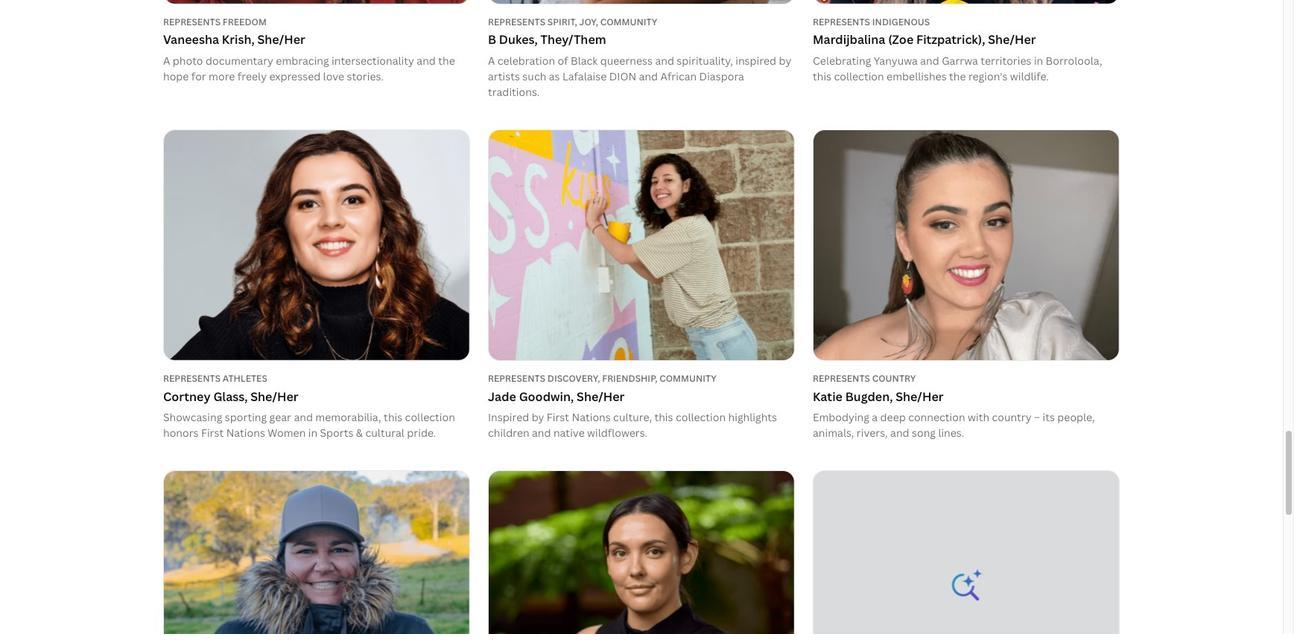 Task type: vqa. For each thing, say whether or not it's contained in the screenshot.
the (Zoe
yes



Task type: describe. For each thing, give the bounding box(es) containing it.
bugden,
[[845, 389, 893, 405]]

a photo documentary embracing intersectionality and the hope for more freely expressed love stories.
[[163, 54, 455, 83]]

friendship,
[[602, 373, 658, 385]]

and inside "celebrating yanyuwa and garrwa territories in borroloola, this collection embellishes the region's wildlife."
[[920, 54, 939, 68]]

of
[[558, 54, 568, 68]]

by inside inspired by first nations culture, this collection highlights children and native wildflowers.
[[532, 411, 544, 425]]

gear
[[269, 411, 291, 425]]

borroloola,
[[1046, 54, 1102, 68]]

lines.
[[938, 426, 964, 440]]

and inside a photo documentary embracing intersectionality and the hope for more freely expressed love stories.
[[417, 54, 436, 68]]

and right dion
[[639, 69, 658, 83]]

its
[[1043, 411, 1055, 425]]

community for jade goodwin, she/her
[[660, 373, 717, 385]]

krish,
[[222, 32, 255, 48]]

dukes,
[[499, 32, 538, 48]]

this inside "celebrating yanyuwa and garrwa territories in borroloola, this collection embellishes the region's wildlife."
[[813, 69, 832, 83]]

she/her inside represents discovery, friendship, community jade goodwin, she/her
[[577, 389, 625, 405]]

–
[[1034, 411, 1040, 425]]

dion
[[609, 69, 636, 83]]

inspired
[[736, 54, 776, 68]]

such
[[523, 69, 546, 83]]

showcasing sporting gear and memorabilia, this collection honors first nations women in sports & cultural pride.
[[163, 411, 455, 440]]

yanyuwa
[[874, 54, 918, 68]]

by inside a celebration of black queerness and spirituality, inspired by artists such as lafalaise dion and african diaspora traditions.
[[779, 54, 791, 68]]

represents discovery, friendship, community jade goodwin, she/her
[[488, 373, 717, 405]]

song
[[912, 426, 936, 440]]

embodying a deep connection with country – its people, animals, rivers, and song lines.
[[813, 411, 1095, 440]]

lafalaise
[[562, 69, 607, 83]]

cultural
[[365, 426, 404, 440]]

b
[[488, 32, 496, 48]]

(zoe
[[888, 32, 914, 48]]

wildlife.
[[1010, 69, 1049, 83]]

represents for vaneesha krish, she/her
[[163, 16, 221, 28]]

diaspora
[[699, 69, 744, 83]]

black
[[571, 54, 598, 68]]

she/her for katie bugden, she/her
[[896, 389, 944, 405]]

love
[[323, 69, 344, 83]]

pride.
[[407, 426, 436, 440]]

freedom
[[223, 16, 267, 28]]

honors
[[163, 426, 199, 440]]

in inside "celebrating yanyuwa and garrwa territories in borroloola, this collection embellishes the region's wildlife."
[[1034, 54, 1043, 68]]

country
[[992, 411, 1032, 425]]

queerness
[[600, 54, 653, 68]]

inspired
[[488, 411, 529, 425]]

rivers,
[[857, 426, 888, 440]]

celebrating
[[813, 54, 871, 68]]

mardijbalina
[[813, 32, 885, 48]]

embodying
[[813, 411, 869, 425]]

nations inside inspired by first nations culture, this collection highlights children and native wildflowers.
[[572, 411, 611, 425]]

cortney
[[163, 389, 211, 405]]

discovery,
[[547, 373, 600, 385]]

artists
[[488, 69, 520, 83]]

the inside a photo documentary embracing intersectionality and the hope for more freely expressed love stories.
[[438, 54, 455, 68]]

represents for jade goodwin, she/her
[[488, 373, 545, 385]]

and up african
[[655, 54, 674, 68]]

vaneesha
[[163, 32, 219, 48]]

represents for b dukes, they/them
[[488, 16, 545, 28]]

collection inside "celebrating yanyuwa and garrwa territories in borroloola, this collection embellishes the region's wildlife."
[[834, 69, 884, 83]]

first inside inspired by first nations culture, this collection highlights children and native wildflowers.
[[547, 411, 569, 425]]

the inside "celebrating yanyuwa and garrwa territories in borroloola, this collection embellishes the region's wildlife."
[[949, 69, 966, 83]]

women
[[268, 426, 306, 440]]

territories
[[981, 54, 1032, 68]]

embellishes
[[887, 69, 947, 83]]

this for she/her
[[384, 411, 402, 425]]

she/her for cortney glass, she/her
[[250, 389, 299, 405]]

glass,
[[213, 389, 248, 405]]

photo
[[173, 54, 203, 68]]

a celebration of black queerness and spirituality, inspired by artists such as lafalaise dion and african diaspora traditions.
[[488, 54, 791, 99]]

embracing
[[276, 54, 329, 68]]

native
[[554, 426, 585, 440]]

for
[[191, 69, 206, 83]]

fitzpatrick),
[[916, 32, 985, 48]]

and inside embodying a deep connection with country – its people, animals, rivers, and song lines.
[[890, 426, 909, 440]]

represents spirit, joy, community b dukes, they/them
[[488, 16, 657, 48]]

joy,
[[579, 16, 598, 28]]



Task type: locate. For each thing, give the bounding box(es) containing it.
0 vertical spatial nations
[[572, 411, 611, 425]]

she/her down discovery,
[[577, 389, 625, 405]]

expressed
[[269, 69, 321, 83]]

community inside represents spirit, joy, community b dukes, they/them
[[600, 16, 657, 28]]

culture,
[[613, 411, 652, 425]]

as
[[549, 69, 560, 83]]

she/her up "gear" at the left of the page
[[250, 389, 299, 405]]

spirituality,
[[677, 54, 733, 68]]

in up wildlife.
[[1034, 54, 1043, 68]]

and up embellishes
[[920, 54, 939, 68]]

0 vertical spatial in
[[1034, 54, 1043, 68]]

stories.
[[347, 69, 384, 83]]

this right culture,
[[654, 411, 673, 425]]

represents inside the represents freedom vaneesha krish, she/her
[[163, 16, 221, 28]]

she/her inside represents indigenous mardijbalina (zoe fitzpatrick), she/her
[[988, 32, 1036, 48]]

african
[[660, 69, 697, 83]]

by down goodwin,
[[532, 411, 544, 425]]

collection inside inspired by first nations culture, this collection highlights children and native wildflowers.
[[676, 411, 726, 425]]

and inside showcasing sporting gear and memorabilia, this collection honors first nations women in sports & cultural pride.
[[294, 411, 313, 425]]

this down 'celebrating'
[[813, 69, 832, 83]]

represents up the cortney
[[163, 373, 221, 385]]

represents for katie bugden, she/her
[[813, 373, 870, 385]]

children
[[488, 426, 529, 440]]

connection
[[908, 411, 965, 425]]

collection for she/her
[[405, 411, 455, 425]]

represents up the katie at right
[[813, 373, 870, 385]]

this inside inspired by first nations culture, this collection highlights children and native wildflowers.
[[654, 411, 673, 425]]

celebrating yanyuwa and garrwa territories in borroloola, this collection embellishes the region's wildlife.
[[813, 54, 1102, 83]]

this up cultural
[[384, 411, 402, 425]]

collection left highlights
[[676, 411, 726, 425]]

first
[[547, 411, 569, 425], [201, 426, 224, 440]]

spirit,
[[547, 16, 577, 28]]

0 horizontal spatial this
[[384, 411, 402, 425]]

0 horizontal spatial nations
[[226, 426, 265, 440]]

they/them
[[541, 32, 606, 48]]

1 vertical spatial in
[[308, 426, 317, 440]]

1 horizontal spatial nations
[[572, 411, 611, 425]]

and up the 'women'
[[294, 411, 313, 425]]

0 horizontal spatial a
[[163, 54, 170, 68]]

a inside a photo documentary embracing intersectionality and the hope for more freely expressed love stories.
[[163, 54, 170, 68]]

2 horizontal spatial this
[[813, 69, 832, 83]]

represents for mardijbalina (zoe fitzpatrick), she/her
[[813, 16, 870, 28]]

0 vertical spatial by
[[779, 54, 791, 68]]

collection
[[834, 69, 884, 83], [405, 411, 455, 425], [676, 411, 726, 425]]

memorabilia,
[[315, 411, 381, 425]]

0 horizontal spatial collection
[[405, 411, 455, 425]]

1 horizontal spatial first
[[547, 411, 569, 425]]

athletes
[[223, 373, 267, 385]]

collection up pride.
[[405, 411, 455, 425]]

intersectionality
[[332, 54, 414, 68]]

1 horizontal spatial this
[[654, 411, 673, 425]]

1 vertical spatial nations
[[226, 426, 265, 440]]

0 horizontal spatial the
[[438, 54, 455, 68]]

community up queerness
[[600, 16, 657, 28]]

documentary
[[206, 54, 273, 68]]

animals,
[[813, 426, 854, 440]]

hope
[[163, 69, 189, 83]]

0 vertical spatial the
[[438, 54, 455, 68]]

represents athletes cortney glass, she/her
[[163, 373, 299, 405]]

community for b dukes, they/them
[[600, 16, 657, 28]]

collection down 'celebrating'
[[834, 69, 884, 83]]

she/her up 'embracing'
[[257, 32, 305, 48]]

collection inside showcasing sporting gear and memorabilia, this collection honors first nations women in sports & cultural pride.
[[405, 411, 455, 425]]

a
[[163, 54, 170, 68], [488, 54, 495, 68]]

highlights
[[728, 411, 777, 425]]

1 vertical spatial by
[[532, 411, 544, 425]]

she/her for vaneesha krish, she/her
[[257, 32, 305, 48]]

a up hope
[[163, 54, 170, 68]]

goodwin,
[[519, 389, 574, 405]]

1 horizontal spatial collection
[[676, 411, 726, 425]]

and right intersectionality
[[417, 54, 436, 68]]

collection for jade
[[676, 411, 726, 425]]

deep
[[880, 411, 906, 425]]

traditions.
[[488, 85, 540, 99]]

this
[[813, 69, 832, 83], [384, 411, 402, 425], [654, 411, 673, 425]]

represents inside represents country katie bugden, she/her
[[813, 373, 870, 385]]

community inside represents discovery, friendship, community jade goodwin, she/her
[[660, 373, 717, 385]]

katie
[[813, 389, 843, 405]]

with
[[968, 411, 989, 425]]

nations down sporting
[[226, 426, 265, 440]]

&
[[356, 426, 363, 440]]

represents country katie bugden, she/her
[[813, 373, 944, 405]]

represents inside represents spirit, joy, community b dukes, they/them
[[488, 16, 545, 28]]

represents inside represents athletes cortney glass, she/her
[[163, 373, 221, 385]]

represents indigenous mardijbalina (zoe fitzpatrick), she/her
[[813, 16, 1036, 48]]

garrwa
[[942, 54, 978, 68]]

1 vertical spatial the
[[949, 69, 966, 83]]

0 horizontal spatial by
[[532, 411, 544, 425]]

1 horizontal spatial community
[[660, 373, 717, 385]]

0 horizontal spatial in
[[308, 426, 317, 440]]

in left the sports on the bottom left
[[308, 426, 317, 440]]

represents
[[163, 16, 221, 28], [488, 16, 545, 28], [813, 16, 870, 28], [163, 373, 221, 385], [488, 373, 545, 385], [813, 373, 870, 385]]

and left native
[[532, 426, 551, 440]]

region's
[[968, 69, 1008, 83]]

sports
[[320, 426, 353, 440]]

represents up the jade at the bottom of page
[[488, 373, 545, 385]]

she/her up connection
[[896, 389, 944, 405]]

represents up mardijbalina
[[813, 16, 870, 28]]

1 horizontal spatial by
[[779, 54, 791, 68]]

1 vertical spatial first
[[201, 426, 224, 440]]

people,
[[1057, 411, 1095, 425]]

0 horizontal spatial first
[[201, 426, 224, 440]]

represents inside represents discovery, friendship, community jade goodwin, she/her
[[488, 373, 545, 385]]

in inside showcasing sporting gear and memorabilia, this collection honors first nations women in sports & cultural pride.
[[308, 426, 317, 440]]

by
[[779, 54, 791, 68], [532, 411, 544, 425]]

1 horizontal spatial the
[[949, 69, 966, 83]]

1 a from the left
[[163, 54, 170, 68]]

inspired by first nations culture, this collection highlights children and native wildflowers.
[[488, 411, 777, 440]]

1 horizontal spatial a
[[488, 54, 495, 68]]

indigenous
[[872, 16, 930, 28]]

community
[[600, 16, 657, 28], [660, 373, 717, 385]]

a inside a celebration of black queerness and spirituality, inspired by artists such as lafalaise dion and african diaspora traditions.
[[488, 54, 495, 68]]

and down deep
[[890, 426, 909, 440]]

sporting
[[225, 411, 267, 425]]

a for b dukes, they/them
[[488, 54, 495, 68]]

0 horizontal spatial community
[[600, 16, 657, 28]]

a
[[872, 411, 878, 425]]

jade
[[488, 389, 516, 405]]

nations inside showcasing sporting gear and memorabilia, this collection honors first nations women in sports & cultural pride.
[[226, 426, 265, 440]]

this inside showcasing sporting gear and memorabilia, this collection honors first nations women in sports & cultural pride.
[[384, 411, 402, 425]]

this for jade
[[654, 411, 673, 425]]

and
[[417, 54, 436, 68], [655, 54, 674, 68], [920, 54, 939, 68], [639, 69, 658, 83], [294, 411, 313, 425], [532, 426, 551, 440], [890, 426, 909, 440]]

community right friendship,
[[660, 373, 717, 385]]

she/her
[[257, 32, 305, 48], [988, 32, 1036, 48], [250, 389, 299, 405], [577, 389, 625, 405], [896, 389, 944, 405]]

first inside showcasing sporting gear and memorabilia, this collection honors first nations women in sports & cultural pride.
[[201, 426, 224, 440]]

showcasing
[[163, 411, 222, 425]]

freely
[[238, 69, 267, 83]]

first down showcasing
[[201, 426, 224, 440]]

she/her inside represents country katie bugden, she/her
[[896, 389, 944, 405]]

2 a from the left
[[488, 54, 495, 68]]

represents up dukes,
[[488, 16, 545, 28]]

a for vaneesha krish, she/her
[[163, 54, 170, 68]]

more
[[209, 69, 235, 83]]

the down garrwa
[[949, 69, 966, 83]]

1 vertical spatial community
[[660, 373, 717, 385]]

country
[[872, 373, 916, 385]]

represents for cortney glass, she/her
[[163, 373, 221, 385]]

0 vertical spatial first
[[547, 411, 569, 425]]

nations up native
[[572, 411, 611, 425]]

first up native
[[547, 411, 569, 425]]

and inside inspired by first nations culture, this collection highlights children and native wildflowers.
[[532, 426, 551, 440]]

represents freedom vaneesha krish, she/her
[[163, 16, 305, 48]]

0 vertical spatial community
[[600, 16, 657, 28]]

represents inside represents indigenous mardijbalina (zoe fitzpatrick), she/her
[[813, 16, 870, 28]]

nations
[[572, 411, 611, 425], [226, 426, 265, 440]]

represents up vaneesha
[[163, 16, 221, 28]]

she/her inside the represents freedom vaneesha krish, she/her
[[257, 32, 305, 48]]

she/her inside represents athletes cortney glass, she/her
[[250, 389, 299, 405]]

wildflowers.
[[587, 426, 648, 440]]

celebration
[[498, 54, 555, 68]]

1 horizontal spatial in
[[1034, 54, 1043, 68]]

the right intersectionality
[[438, 54, 455, 68]]

2 horizontal spatial collection
[[834, 69, 884, 83]]

the
[[438, 54, 455, 68], [949, 69, 966, 83]]

a up the "artists"
[[488, 54, 495, 68]]

she/her up territories
[[988, 32, 1036, 48]]

by right inspired
[[779, 54, 791, 68]]



